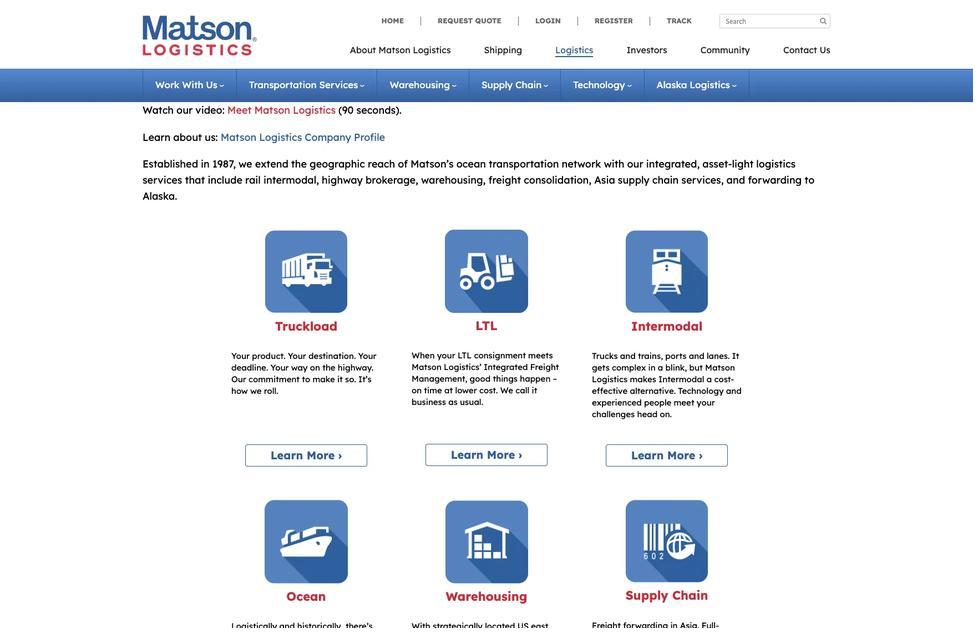 Task type: describe. For each thing, give the bounding box(es) containing it.
matson inside source, store, and deliver your products faster, better, and more reliably with matson logistics. our services and technology are customized to drive efficiencies in—and costs out—of supply chain networks for retailers, manufacturers, and distributors.
[[518, 61, 554, 73]]

› for truckload
[[339, 449, 342, 463]]

learn for truckload
[[271, 449, 303, 463]]

0 horizontal spatial us
[[206, 79, 218, 91]]

community link
[[684, 41, 767, 64]]

alaska
[[657, 79, 688, 91]]

investors link
[[610, 41, 684, 64]]

logistics up networks
[[413, 44, 451, 56]]

meet matson logistics link
[[228, 104, 336, 116]]

are
[[746, 61, 762, 73]]

our inside established in 1987, we extend the geographic reach of matson's ocean transportation network with our integrated, asset-light logistics services that include rail intermodal, highway brokerage, warehousing, freight consolidation, asia supply chain services, and forwarding to alaska.
[[628, 158, 644, 171]]

transportation
[[249, 79, 317, 91]]

blink,
[[666, 363, 688, 373]]

warehousing,
[[421, 174, 486, 187]]

commitment
[[249, 374, 300, 385]]

Search search field
[[720, 14, 831, 28]]

trains,
[[638, 351, 664, 362]]

transportation services
[[249, 79, 358, 91]]

matson inside trucks and trains, ports and lanes. it gets complex in a blink, but matson logistics makes intermodal a cost- effective alternative. technology and experienced people meet your challenges head on.
[[706, 363, 736, 373]]

learn for ltl
[[451, 448, 484, 462]]

transportation services link
[[249, 79, 365, 91]]

us inside contact us 'link'
[[820, 44, 831, 56]]

1 horizontal spatial ltl
[[476, 318, 498, 334]]

shipping
[[484, 44, 523, 56]]

intermodal inside trucks and trains, ports and lanes. it gets complex in a blink, but matson logistics makes intermodal a cost- effective alternative. technology and experienced people meet your challenges head on.
[[659, 374, 705, 385]]

consignment
[[474, 350, 526, 361]]

1 horizontal spatial services
[[320, 79, 358, 91]]

matson logistics image
[[143, 16, 257, 56]]

experienced
[[592, 398, 642, 408]]

login
[[536, 16, 561, 25]]

contact us link
[[767, 41, 831, 64]]

product.
[[252, 351, 286, 362]]

better,
[[372, 61, 404, 73]]

in inside established in 1987, we extend the geographic reach of matson's ocean transportation network with our integrated, asset-light logistics services that include rail intermodal, highway brokerage, warehousing, freight consolidation, asia supply chain services, and forwarding to alaska.
[[201, 158, 210, 171]]

1 vertical spatial warehousing link
[[446, 589, 528, 605]]

seconds).
[[357, 104, 402, 116]]

head
[[638, 409, 658, 420]]

way
[[291, 363, 308, 373]]

store,
[[182, 61, 209, 73]]

0 vertical spatial technology
[[574, 79, 626, 91]]

reach
[[368, 158, 395, 171]]

for
[[455, 77, 469, 89]]

as
[[449, 397, 458, 408]]

alternative.
[[630, 386, 676, 397]]

your inside when your ltl consignment meets matson logistics' integrated freight management, good things happen – on time at lower cost. we call it business as usual.
[[437, 350, 456, 361]]

learn for intermodal
[[632, 449, 664, 463]]

asset-
[[703, 158, 733, 171]]

track link
[[650, 16, 692, 25]]

truckload
[[275, 319, 338, 334]]

intermodal,
[[264, 174, 319, 187]]

track
[[667, 16, 692, 25]]

2 vertical spatial warehousing
[[446, 589, 528, 605]]

1 horizontal spatial supply chain link
[[626, 588, 709, 604]]

contact us
[[784, 44, 831, 56]]

so.
[[345, 374, 356, 385]]

logistics
[[757, 158, 796, 171]]

and down cost-
[[727, 386, 742, 397]]

destination.
[[309, 351, 356, 362]]

and up networks
[[407, 61, 425, 73]]

ltl link
[[476, 318, 498, 334]]

lower
[[456, 385, 477, 396]]

supply inside source, store, and deliver your products faster, better, and more reliably with matson logistics. our services and technology are customized to drive efficiencies in—and costs out—of supply chain networks for retailers, manufacturers, and distributors.
[[345, 77, 377, 89]]

investors
[[627, 44, 668, 56]]

truckload link
[[275, 319, 338, 334]]

rail
[[245, 174, 261, 187]]

company
[[305, 131, 351, 144]]

established in 1987, we extend the geographic reach of matson's ocean transportation network with our integrated, asset-light logistics services that include rail intermodal, highway brokerage, warehousing, freight consolidation, asia supply chain services, and forwarding to alaska.
[[143, 158, 815, 203]]

logistics.
[[557, 61, 602, 73]]

2 vertical spatial supply
[[626, 588, 669, 604]]

more for ltl
[[487, 448, 516, 462]]

&
[[526, 0, 545, 22]]

products
[[293, 61, 336, 73]]

roll.
[[264, 386, 279, 397]]

and up the 'but'
[[690, 351, 705, 362]]

work
[[155, 79, 180, 91]]

highway
[[322, 174, 363, 187]]

technology link
[[574, 79, 632, 91]]

more inside source, store, and deliver your products faster, better, and more reliably with matson logistics. our services and technology are customized to drive efficiencies in—and costs out—of supply chain networks for retailers, manufacturers, and distributors.
[[428, 61, 453, 73]]

› for intermodal
[[700, 449, 703, 463]]

learn more › for truckload
[[271, 449, 342, 463]]

distributors.
[[615, 77, 673, 89]]

us:
[[205, 131, 218, 144]]

your inside trucks and trains, ports and lanes. it gets complex in a blink, but matson logistics makes intermodal a cost- effective alternative. technology and experienced people meet your challenges head on.
[[697, 398, 716, 408]]

out—of
[[308, 77, 342, 89]]

2 vertical spatial chain
[[673, 588, 709, 604]]

1 vertical spatial chain
[[516, 79, 542, 91]]

request quote link
[[421, 16, 519, 25]]

extend the
[[255, 158, 307, 171]]

learn more › for ltl
[[451, 448, 523, 462]]

alaska logistics
[[657, 79, 731, 91]]

faster,
[[339, 61, 370, 73]]

0 vertical spatial our
[[177, 104, 193, 116]]

video:
[[196, 104, 225, 116]]

trucks and trains, ports and lanes. it gets complex in a blink, but matson logistics makes intermodal a cost- effective alternative. technology and experienced people meet your challenges head on.
[[592, 351, 742, 420]]

1 vertical spatial warehousing
[[390, 79, 450, 91]]

source,
[[143, 61, 179, 73]]

services inside established in 1987, we extend the geographic reach of matson's ocean transportation network with our integrated, asset-light logistics services that include rail intermodal, highway brokerage, warehousing, freight consolidation, asia supply chain services, and forwarding to alaska.
[[143, 174, 182, 187]]

retailers,
[[472, 77, 514, 89]]

0 vertical spatial warehousing link
[[390, 79, 457, 91]]

deadline.
[[232, 363, 268, 373]]

meet
[[228, 104, 252, 116]]

people
[[645, 398, 672, 408]]

about matson logistics
[[350, 44, 451, 56]]

of
[[398, 158, 408, 171]]

the
[[323, 363, 336, 373]]

complex
[[612, 363, 647, 373]]

profile
[[354, 131, 385, 144]]

matson down the transportation
[[255, 104, 290, 116]]

more for intermodal
[[668, 449, 696, 463]]

technology inside trucks and trains, ports and lanes. it gets complex in a blink, but matson logistics makes intermodal a cost- effective alternative. technology and experienced people meet your challenges head on.
[[679, 386, 724, 397]]

we
[[250, 386, 262, 397]]



Task type: vqa. For each thing, say whether or not it's contained in the screenshot.
› for Truckload
yes



Task type: locate. For each thing, give the bounding box(es) containing it.
chain down better,
[[379, 77, 406, 89]]

1 horizontal spatial your
[[437, 350, 456, 361]]

our
[[177, 104, 193, 116], [628, 158, 644, 171]]

1 horizontal spatial a
[[707, 374, 712, 385]]

to inside your product. your destination. your deadline.  your way on the highway. our commitment to make it so. it's how we roll.
[[302, 374, 311, 385]]

business
[[412, 397, 446, 408]]

1 vertical spatial supply
[[618, 174, 650, 187]]

freight
[[489, 174, 521, 187]]

in up that
[[201, 158, 210, 171]]

asia
[[595, 174, 616, 187]]

our inside your product. your destination. your deadline.  your way on the highway. our commitment to make it so. it's how we roll.
[[232, 374, 246, 385]]

0 horizontal spatial technology
[[574, 79, 626, 91]]

us right contact
[[820, 44, 831, 56]]

it
[[338, 374, 343, 385], [532, 385, 538, 396]]

0 horizontal spatial chain
[[379, 77, 406, 89]]

0 horizontal spatial supply
[[345, 77, 377, 89]]

our left integrated,
[[628, 158, 644, 171]]

1 horizontal spatial with
[[604, 158, 625, 171]]

0 horizontal spatial learn more › link
[[245, 445, 368, 467]]

we
[[501, 385, 514, 396]]

when
[[412, 350, 435, 361]]

alaska.
[[143, 190, 177, 203]]

us
[[820, 44, 831, 56], [206, 79, 218, 91]]

1 vertical spatial to
[[805, 174, 815, 187]]

with down shipping on the top
[[495, 61, 515, 73]]

1 vertical spatial supply chain
[[626, 588, 709, 604]]

matson down lanes.
[[706, 363, 736, 373]]

our
[[604, 61, 622, 73], [232, 374, 246, 385]]

0 vertical spatial with
[[495, 61, 515, 73]]

your
[[269, 61, 291, 73], [437, 350, 456, 361], [697, 398, 716, 408]]

logistics up the extend the on the left top of page
[[259, 131, 302, 144]]

your up the deadline.
[[232, 351, 250, 362]]

0 horizontal spatial services
[[143, 21, 252, 54]]

0 horizontal spatial supply chain
[[482, 79, 542, 91]]

0 vertical spatial ltl
[[476, 318, 498, 334]]

how
[[232, 386, 248, 397]]

1 horizontal spatial our
[[604, 61, 622, 73]]

2 vertical spatial to
[[302, 374, 311, 385]]

0 horizontal spatial ›
[[339, 449, 342, 463]]

1 vertical spatial a
[[707, 374, 712, 385]]

1 vertical spatial ltl
[[458, 350, 472, 361]]

1 horizontal spatial learn more ›
[[451, 448, 523, 462]]

ltl up logistics'
[[458, 350, 472, 361]]

efficiencies
[[183, 77, 238, 89]]

about
[[173, 131, 202, 144]]

2 horizontal spatial to
[[805, 174, 815, 187]]

supply chain link
[[482, 79, 549, 91], [626, 588, 709, 604]]

logistics down the technology
[[690, 79, 731, 91]]

in inside trucks and trains, ports and lanes. it gets complex in a blink, but matson logistics makes intermodal a cost- effective alternative. technology and experienced people meet your challenges head on.
[[649, 363, 656, 373]]

on.
[[660, 409, 672, 420]]

0 horizontal spatial our
[[232, 374, 246, 385]]

register link
[[578, 16, 650, 25]]

your up logistics'
[[437, 350, 456, 361]]

0 vertical spatial supply
[[553, 0, 641, 22]]

established
[[143, 158, 198, 171]]

it inside when your ltl consignment meets matson logistics' integrated freight management, good things happen – on time at lower cost. we call it business as usual.
[[532, 385, 538, 396]]

supply inside established in 1987, we extend the geographic reach of matson's ocean transportation network with our integrated, asset-light logistics services that include rail intermodal, highway brokerage, warehousing, freight consolidation, asia supply chain services, and forwarding to alaska.
[[618, 174, 650, 187]]

0 vertical spatial a
[[658, 363, 664, 373]]

2 horizontal spatial ›
[[700, 449, 703, 463]]

0 horizontal spatial it
[[338, 374, 343, 385]]

chain inside transportation, warehousing & supply chain services
[[648, 0, 723, 22]]

technology
[[689, 61, 743, 73]]

1 vertical spatial intermodal
[[659, 374, 705, 385]]

network
[[562, 158, 602, 171]]

0 vertical spatial our
[[604, 61, 622, 73]]

services
[[625, 61, 665, 73], [143, 174, 182, 187]]

logistics up logistics.
[[556, 44, 594, 56]]

services up store,
[[143, 21, 252, 54]]

transportation, warehousing & supply chain services
[[143, 0, 723, 54]]

in down the 'trains,'
[[649, 363, 656, 373]]

customized
[[764, 61, 819, 73]]

1 horizontal spatial on
[[412, 385, 422, 396]]

services inside source, store, and deliver your products faster, better, and more reliably with matson logistics. our services and technology are customized to drive efficiencies in—and costs out—of supply chain networks for retailers, manufacturers, and distributors.
[[625, 61, 665, 73]]

work with us
[[155, 79, 218, 91]]

matson up manufacturers,
[[518, 61, 554, 73]]

logistics up effective
[[592, 374, 628, 385]]

1 vertical spatial services
[[143, 174, 182, 187]]

your inside source, store, and deliver your products faster, better, and more reliably with matson logistics. our services and technology are customized to drive efficiencies in—and costs out—of supply chain networks for retailers, manufacturers, and distributors.
[[269, 61, 291, 73]]

services inside transportation, warehousing & supply chain services
[[143, 21, 252, 54]]

with up asia
[[604, 158, 625, 171]]

ltl up "consignment"
[[476, 318, 498, 334]]

1 horizontal spatial learn more › link
[[426, 444, 548, 466]]

your up the transportation
[[269, 61, 291, 73]]

forwarding
[[749, 174, 802, 187]]

but
[[690, 363, 703, 373]]

more for truckload
[[307, 449, 335, 463]]

0 vertical spatial your
[[269, 61, 291, 73]]

our inside source, store, and deliver your products faster, better, and more reliably with matson logistics. our services and technology are customized to drive efficiencies in—and costs out—of supply chain networks for retailers, manufacturers, and distributors.
[[604, 61, 622, 73]]

services
[[143, 21, 252, 54], [320, 79, 358, 91]]

0 vertical spatial services
[[625, 61, 665, 73]]

chain inside source, store, and deliver your products faster, better, and more reliably with matson logistics. our services and technology are customized to drive efficiencies in—and costs out—of supply chain networks for retailers, manufacturers, and distributors.
[[379, 77, 406, 89]]

matson logistics company profile link
[[221, 131, 385, 144]]

intermodal
[[632, 319, 703, 334], [659, 374, 705, 385]]

–
[[553, 374, 558, 384]]

0 horizontal spatial our
[[177, 104, 193, 116]]

0 vertical spatial to
[[143, 77, 153, 89]]

supply inside transportation, warehousing & supply chain services
[[553, 0, 641, 22]]

supply right asia
[[618, 174, 650, 187]]

logistics link
[[539, 41, 610, 64]]

our up technology link
[[604, 61, 622, 73]]

1 horizontal spatial ›
[[519, 448, 523, 462]]

with for reliably
[[495, 61, 515, 73]]

1 horizontal spatial services
[[625, 61, 665, 73]]

work with us link
[[155, 79, 224, 91]]

chain inside established in 1987, we extend the geographic reach of matson's ocean transportation network with our integrated, asset-light logistics services that include rail intermodal, highway brokerage, warehousing, freight consolidation, asia supply chain services, and forwarding to alaska.
[[653, 174, 679, 187]]

learn more › for intermodal
[[632, 449, 703, 463]]

1987, we
[[213, 158, 252, 171]]

our left video:
[[177, 104, 193, 116]]

on inside your product. your destination. your deadline.  your way on the highway. our commitment to make it so. it's how we roll.
[[310, 363, 320, 373]]

2 horizontal spatial learn more ›
[[632, 449, 703, 463]]

1 vertical spatial it
[[532, 385, 538, 396]]

logistics'
[[444, 362, 482, 373]]

your up commitment
[[271, 363, 289, 373]]

management,
[[412, 374, 468, 384]]

logistics inside trucks and trains, ports and lanes. it gets complex in a blink, but matson logistics makes intermodal a cost- effective alternative. technology and experienced people meet your challenges head on.
[[592, 374, 628, 385]]

logistics down transportation services link on the top left of the page
[[293, 104, 336, 116]]

time
[[424, 385, 442, 396]]

learn more › link for intermodal
[[606, 445, 729, 467]]

1 horizontal spatial to
[[302, 374, 311, 385]]

services down faster,
[[320, 79, 358, 91]]

1 horizontal spatial it
[[532, 385, 538, 396]]

0 horizontal spatial ltl
[[458, 350, 472, 361]]

manufacturers,
[[517, 77, 591, 89]]

matson down when
[[412, 362, 442, 373]]

community
[[701, 44, 751, 56]]

to
[[143, 77, 153, 89], [805, 174, 815, 187], [302, 374, 311, 385]]

it left so. at the bottom left of page
[[338, 374, 343, 385]]

top menu navigation
[[350, 41, 831, 64]]

supply chain
[[482, 79, 542, 91], [626, 588, 709, 604]]

0 horizontal spatial services
[[143, 174, 182, 187]]

0 horizontal spatial learn more ›
[[271, 449, 342, 463]]

light
[[733, 158, 754, 171]]

intermodal link
[[632, 319, 703, 334]]

1 horizontal spatial us
[[820, 44, 831, 56]]

on inside when your ltl consignment meets matson logistics' integrated freight management, good things happen – on time at lower cost. we call it business as usual.
[[412, 385, 422, 396]]

deliver
[[233, 61, 266, 73]]

at
[[445, 385, 453, 396]]

matson inside top menu navigation
[[379, 44, 411, 56]]

brokerage,
[[366, 174, 419, 187]]

ports
[[666, 351, 687, 362]]

learn
[[143, 131, 171, 144], [451, 448, 484, 462], [271, 449, 303, 463], [632, 449, 664, 463]]

with for network
[[604, 158, 625, 171]]

learn more › link for truckload
[[245, 445, 368, 467]]

0 vertical spatial it
[[338, 374, 343, 385]]

with
[[182, 79, 204, 91]]

search image
[[821, 17, 827, 24]]

› for ltl
[[519, 448, 523, 462]]

about matson logistics link
[[350, 41, 468, 64]]

integrated,
[[647, 158, 700, 171]]

0 vertical spatial warehousing
[[348, 0, 518, 22]]

1 vertical spatial chain
[[653, 174, 679, 187]]

intermodal down blink,
[[659, 374, 705, 385]]

0 horizontal spatial to
[[143, 77, 153, 89]]

services, and
[[682, 174, 746, 187]]

0 vertical spatial intermodal
[[632, 319, 703, 334]]

1 vertical spatial supply
[[482, 79, 513, 91]]

drive
[[155, 77, 180, 89]]

quote
[[476, 16, 502, 25]]

1 vertical spatial in
[[649, 363, 656, 373]]

0 vertical spatial chain
[[379, 77, 406, 89]]

a down the 'trains,'
[[658, 363, 664, 373]]

0 vertical spatial chain
[[648, 0, 723, 22]]

to left "work"
[[143, 77, 153, 89]]

technology down logistics.
[[574, 79, 626, 91]]

1 vertical spatial our
[[232, 374, 246, 385]]

request
[[438, 16, 473, 25]]

intermodal up ports
[[632, 319, 703, 334]]

1 vertical spatial us
[[206, 79, 218, 91]]

gets
[[592, 363, 610, 373]]

to right the forwarding
[[805, 174, 815, 187]]

to down way
[[302, 374, 311, 385]]

and up 'complex'
[[621, 351, 636, 362]]

1 horizontal spatial supply chain
[[626, 588, 709, 604]]

None search field
[[720, 14, 831, 28]]

›
[[519, 448, 523, 462], [339, 449, 342, 463], [700, 449, 703, 463]]

matson down meet
[[221, 131, 257, 144]]

shipping link
[[468, 41, 539, 64]]

1 vertical spatial with
[[604, 158, 625, 171]]

1 horizontal spatial supply
[[618, 174, 650, 187]]

1 vertical spatial supply chain link
[[626, 588, 709, 604]]

2 vertical spatial your
[[697, 398, 716, 408]]

0 vertical spatial supply chain
[[482, 79, 542, 91]]

it down happen
[[532, 385, 538, 396]]

1 horizontal spatial technology
[[679, 386, 724, 397]]

1 vertical spatial your
[[437, 350, 456, 361]]

integrated
[[484, 362, 528, 373]]

0 vertical spatial supply
[[345, 77, 377, 89]]

watch our video: meet matson logistics (90 seconds).
[[143, 104, 402, 116]]

warehousing
[[348, 0, 518, 22], [390, 79, 450, 91], [446, 589, 528, 605]]

0 vertical spatial in
[[201, 158, 210, 171]]

ltl
[[476, 318, 498, 334], [458, 350, 472, 361]]

0 horizontal spatial supply chain link
[[482, 79, 549, 91]]

with inside established in 1987, we extend the geographic reach of matson's ocean transportation network with our integrated, asset-light logistics services that include rail intermodal, highway brokerage, warehousing, freight consolidation, asia supply chain services, and forwarding to alaska.
[[604, 158, 625, 171]]

1 vertical spatial our
[[628, 158, 644, 171]]

register
[[595, 16, 634, 25]]

logistics inside 'link'
[[556, 44, 594, 56]]

us right with
[[206, 79, 218, 91]]

and up alaska
[[668, 61, 686, 73]]

your right "meet"
[[697, 398, 716, 408]]

transportation,
[[143, 0, 341, 22]]

costs
[[280, 77, 305, 89]]

and down logistics.
[[594, 77, 612, 89]]

on left the
[[310, 363, 320, 373]]

that
[[185, 174, 205, 187]]

your up highway.
[[358, 351, 377, 362]]

1 horizontal spatial in
[[649, 363, 656, 373]]

supply down faster,
[[345, 77, 377, 89]]

meet
[[674, 398, 695, 408]]

cost.
[[480, 385, 498, 396]]

to inside established in 1987, we extend the geographic reach of matson's ocean transportation network with our integrated, asset-light logistics services that include rail intermodal, highway brokerage, warehousing, freight consolidation, asia supply chain services, and forwarding to alaska.
[[805, 174, 815, 187]]

ocean
[[457, 158, 486, 171]]

your up way
[[288, 351, 306, 362]]

2 horizontal spatial your
[[697, 398, 716, 408]]

matson up better,
[[379, 44, 411, 56]]

0 horizontal spatial on
[[310, 363, 320, 373]]

0 horizontal spatial in
[[201, 158, 210, 171]]

services up alaska.
[[143, 174, 182, 187]]

it inside your product. your destination. your deadline.  your way on the highway. our commitment to make it so. it's how we roll.
[[338, 374, 343, 385]]

to inside source, store, and deliver your products faster, better, and more reliably with matson logistics. our services and technology are customized to drive efficiencies in—and costs out—of supply chain networks for retailers, manufacturers, and distributors.
[[143, 77, 153, 89]]

alaska logistics link
[[657, 79, 737, 91]]

1 vertical spatial on
[[412, 385, 422, 396]]

learn about us: matson logistics company profile
[[143, 131, 385, 144]]

0 vertical spatial us
[[820, 44, 831, 56]]

effective
[[592, 386, 628, 397]]

and up efficiencies
[[211, 61, 230, 73]]

when your ltl consignment meets matson logistics' integrated freight management, good things happen – on time at lower cost. we call it business as usual.
[[412, 350, 559, 408]]

ocean
[[287, 589, 326, 605]]

matson inside when your ltl consignment meets matson logistics' integrated freight management, good things happen – on time at lower cost. we call it business as usual.
[[412, 362, 442, 373]]

0 vertical spatial supply chain link
[[482, 79, 549, 91]]

trucks
[[592, 351, 618, 362]]

2 horizontal spatial learn more › link
[[606, 445, 729, 467]]

matson logistics less than truckload icon image
[[445, 230, 529, 313]]

on left time
[[412, 385, 422, 396]]

chain down integrated,
[[653, 174, 679, 187]]

0 horizontal spatial your
[[269, 61, 291, 73]]

in
[[201, 158, 210, 171], [649, 363, 656, 373]]

ltl inside when your ltl consignment meets matson logistics' integrated freight management, good things happen – on time at lower cost. we call it business as usual.
[[458, 350, 472, 361]]

0 horizontal spatial a
[[658, 363, 664, 373]]

lanes.
[[707, 351, 730, 362]]

services up distributors.
[[625, 61, 665, 73]]

our up how
[[232, 374, 246, 385]]

1 vertical spatial services
[[320, 79, 358, 91]]

with inside source, store, and deliver your products faster, better, and more reliably with matson logistics. our services and technology are customized to drive efficiencies in—and costs out—of supply chain networks for retailers, manufacturers, and distributors.
[[495, 61, 515, 73]]

a left cost-
[[707, 374, 712, 385]]

warehousing inside transportation, warehousing & supply chain services
[[348, 0, 518, 22]]

learn more › link for ltl
[[426, 444, 548, 466]]

0 horizontal spatial with
[[495, 61, 515, 73]]

0 vertical spatial services
[[143, 21, 252, 54]]

technology up "meet"
[[679, 386, 724, 397]]

0 vertical spatial on
[[310, 363, 320, 373]]

1 horizontal spatial our
[[628, 158, 644, 171]]

freight
[[531, 362, 559, 373]]

things
[[493, 374, 518, 384]]

1 horizontal spatial chain
[[653, 174, 679, 187]]

1 vertical spatial technology
[[679, 386, 724, 397]]

makes
[[630, 374, 657, 385]]



